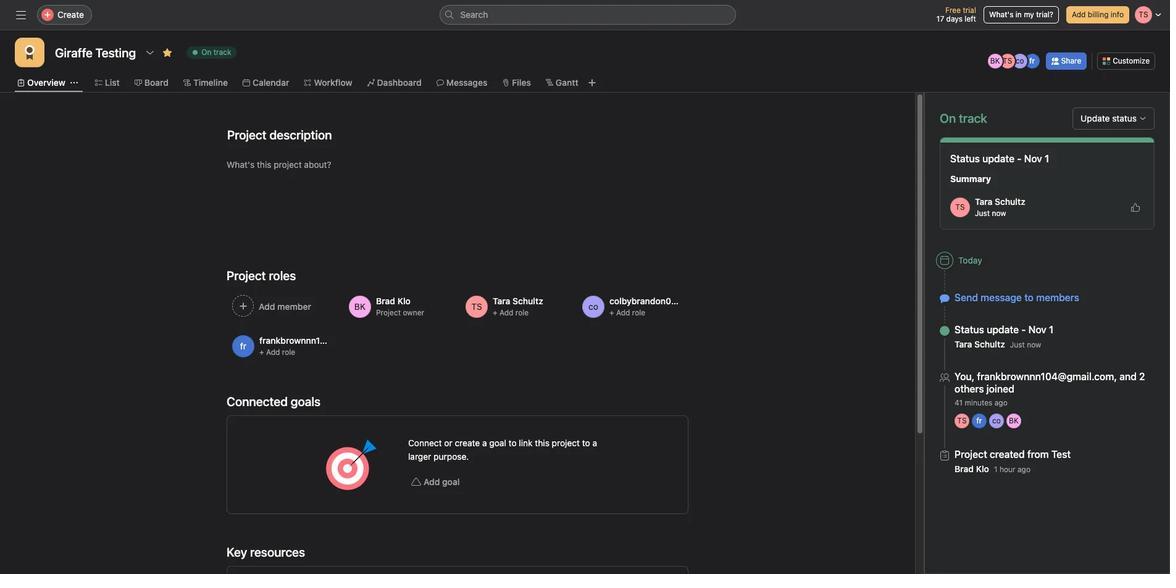 Task type: locate. For each thing, give the bounding box(es) containing it.
2 horizontal spatial +
[[609, 308, 614, 317]]

0 vertical spatial just
[[975, 209, 990, 218]]

role
[[515, 308, 529, 317], [632, 308, 645, 317], [282, 348, 295, 357]]

project
[[376, 308, 401, 317], [955, 449, 987, 460]]

1 horizontal spatial 1
[[1049, 324, 1054, 335]]

update up summary
[[982, 153, 1015, 164]]

+ inside frankbrownnn104@gmail.com + add role
[[259, 348, 264, 357]]

update
[[982, 153, 1015, 164], [987, 324, 1019, 335]]

1 horizontal spatial a
[[593, 438, 597, 448]]

1 horizontal spatial goal
[[489, 438, 506, 448]]

a right create
[[482, 438, 487, 448]]

latest status update element
[[940, 137, 1155, 230]]

goal inside add goal button
[[442, 477, 460, 487]]

1 vertical spatial status
[[955, 324, 984, 335]]

0 vertical spatial 1
[[1049, 324, 1054, 335]]

overview link
[[17, 76, 65, 90]]

status update - nov 1 tara schultz just now
[[955, 324, 1054, 350]]

tara schultz just now
[[975, 196, 1026, 218]]

timeline
[[193, 77, 228, 88]]

tara down summary
[[975, 196, 993, 207]]

dashboard link
[[367, 76, 422, 90]]

co
[[1016, 56, 1024, 65], [992, 416, 1001, 425]]

1 horizontal spatial +
[[493, 308, 497, 317]]

bk down what's
[[990, 56, 1000, 65]]

1 vertical spatial goal
[[442, 477, 460, 487]]

status for status update - nov 1
[[950, 153, 980, 164]]

schultz
[[995, 196, 1026, 207], [974, 339, 1005, 350]]

1
[[1049, 324, 1054, 335], [994, 465, 998, 474]]

schultz down status update - nov 1 button
[[974, 339, 1005, 350]]

0 vertical spatial co
[[1016, 56, 1024, 65]]

a
[[482, 438, 487, 448], [593, 438, 597, 448]]

project
[[552, 438, 580, 448]]

0 vertical spatial status
[[950, 153, 980, 164]]

tara schultz link inside the latest status update 'element'
[[975, 196, 1026, 207]]

status down send
[[955, 324, 984, 335]]

track
[[214, 48, 231, 57]]

status inside status update - nov 1 tara schultz just now
[[955, 324, 984, 335]]

project down brad klo
[[376, 308, 401, 317]]

update inside 'element'
[[982, 153, 1015, 164]]

0 vertical spatial now
[[992, 209, 1006, 218]]

ago for frankbrownnn104@gmail.com,
[[995, 398, 1008, 408]]

tara up you,
[[955, 339, 972, 350]]

add inside tara schultz + add role
[[500, 308, 513, 317]]

+ down add member dropdown button
[[259, 348, 264, 357]]

add inside colbybrandon04@gmail.com + add role
[[616, 308, 630, 317]]

klo
[[976, 464, 989, 474]]

+ down colbybrandon04@gmail.com
[[609, 308, 614, 317]]

0 horizontal spatial co
[[992, 416, 1001, 425]]

tara schultz link down summary
[[975, 196, 1026, 207]]

now down status update - nov 1
[[992, 209, 1006, 218]]

- inside the latest status update 'element'
[[1017, 153, 1022, 164]]

ago for created
[[1018, 465, 1031, 474]]

fr
[[1030, 56, 1035, 65], [977, 416, 982, 425]]

status up summary
[[950, 153, 980, 164]]

ago inside project created from test brad klo 1 hour ago
[[1018, 465, 1031, 474]]

search
[[460, 9, 488, 20]]

1 vertical spatial bk
[[1009, 416, 1019, 425]]

0 vertical spatial -
[[1017, 153, 1022, 164]]

ribbon image
[[22, 45, 37, 60]]

files
[[512, 77, 531, 88]]

+ inside tara schultz + add role
[[493, 308, 497, 317]]

on track
[[201, 48, 231, 57]]

to
[[1024, 292, 1034, 303], [509, 438, 517, 448], [582, 438, 590, 448]]

ago
[[995, 398, 1008, 408], [1018, 465, 1031, 474]]

0 horizontal spatial 1
[[994, 465, 998, 474]]

1 horizontal spatial just
[[1010, 340, 1025, 350]]

+
[[493, 308, 497, 317], [609, 308, 614, 317], [259, 348, 264, 357]]

test link
[[1051, 449, 1071, 460]]

just
[[975, 209, 990, 218], [1010, 340, 1025, 350]]

tara inside tara schultz just now
[[975, 196, 993, 207]]

just down summary
[[975, 209, 990, 218]]

co down minutes
[[992, 416, 1001, 425]]

connect
[[408, 438, 442, 448]]

bk
[[990, 56, 1000, 65], [1009, 416, 1019, 425]]

- inside status update - nov 1 tara schultz just now
[[1021, 324, 1026, 335]]

send message to members button
[[955, 292, 1079, 303]]

1 horizontal spatial tara
[[975, 196, 993, 207]]

now down nov
[[1027, 340, 1041, 350]]

1 vertical spatial update
[[987, 324, 1019, 335]]

tara schultz link down status update - nov 1 button
[[955, 339, 1005, 350]]

update
[[1081, 113, 1110, 123]]

1 vertical spatial -
[[1021, 324, 1026, 335]]

- left nov
[[1021, 324, 1026, 335]]

or
[[444, 438, 452, 448]]

update for nov 1
[[982, 153, 1015, 164]]

add
[[1072, 10, 1086, 19], [500, 308, 513, 317], [616, 308, 630, 317], [266, 348, 280, 357], [424, 477, 440, 487]]

others
[[955, 383, 984, 395]]

0 horizontal spatial a
[[482, 438, 487, 448]]

calendar link
[[243, 76, 289, 90]]

now
[[992, 209, 1006, 218], [1027, 340, 1041, 350]]

customize button
[[1097, 52, 1155, 70]]

1 horizontal spatial fr
[[1030, 56, 1035, 65]]

role down frankbrownnn104@gmail.com
[[282, 348, 295, 357]]

0 horizontal spatial ago
[[995, 398, 1008, 408]]

goal left link
[[489, 438, 506, 448]]

role inside tara schultz + add role
[[515, 308, 529, 317]]

add down tara schultz
[[500, 308, 513, 317]]

frankbrownnn104@gmail.com
[[259, 335, 381, 346]]

update status button
[[1073, 107, 1155, 130]]

to right project
[[582, 438, 590, 448]]

0 vertical spatial update
[[982, 153, 1015, 164]]

customize
[[1113, 56, 1150, 65]]

bk up created
[[1009, 416, 1019, 425]]

0 vertical spatial tara
[[975, 196, 993, 207]]

0 vertical spatial schultz
[[995, 196, 1026, 207]]

you, frankbrownnn104@gmail.com, and 2 others joined 41 minutes ago
[[955, 371, 1145, 408]]

to right message
[[1024, 292, 1034, 303]]

0 horizontal spatial just
[[975, 209, 990, 218]]

create
[[455, 438, 480, 448]]

ts down 41
[[957, 416, 967, 425]]

add for colbybrandon04@gmail.com
[[616, 308, 630, 317]]

list link
[[95, 76, 120, 90]]

ts inside the latest status update 'element'
[[955, 203, 965, 212]]

members
[[1036, 292, 1079, 303]]

1 vertical spatial schultz
[[974, 339, 1005, 350]]

status update - nov 1 button
[[955, 324, 1054, 336]]

+ down tara schultz
[[493, 308, 497, 317]]

create
[[57, 9, 84, 20]]

1 horizontal spatial role
[[515, 308, 529, 317]]

free trial 17 days left
[[937, 6, 976, 23]]

2 a from the left
[[593, 438, 597, 448]]

0 horizontal spatial tara
[[955, 339, 972, 350]]

schultz down status update - nov 1
[[995, 196, 1026, 207]]

0 horizontal spatial goal
[[442, 477, 460, 487]]

hour
[[1000, 465, 1016, 474]]

share
[[1061, 56, 1081, 65]]

role inside colbybrandon04@gmail.com + add role
[[632, 308, 645, 317]]

create button
[[37, 5, 92, 25]]

add for tara schultz
[[500, 308, 513, 317]]

1 horizontal spatial project
[[955, 449, 987, 460]]

project created from test brad klo 1 hour ago
[[955, 449, 1071, 474]]

1 a from the left
[[482, 438, 487, 448]]

0 vertical spatial goal
[[489, 438, 506, 448]]

fr down minutes
[[977, 416, 982, 425]]

ts down what's
[[1003, 56, 1012, 65]]

1 vertical spatial now
[[1027, 340, 1041, 350]]

ts down summary
[[955, 203, 965, 212]]

you, frankbrownnn104@gmail.com, and 2 others joined button
[[955, 370, 1155, 395]]

1 right nov
[[1049, 324, 1054, 335]]

+ for tara schultz
[[493, 308, 497, 317]]

+ inside colbybrandon04@gmail.com + add role
[[609, 308, 614, 317]]

search list box
[[439, 5, 736, 25]]

1 vertical spatial ts
[[955, 203, 965, 212]]

add down add member dropdown button
[[266, 348, 280, 357]]

goal inside connect or create a goal to link this project to a larger purpose.
[[489, 438, 506, 448]]

+ for colbybrandon04@gmail.com
[[609, 308, 614, 317]]

0 horizontal spatial now
[[992, 209, 1006, 218]]

gantt link
[[546, 76, 578, 90]]

1 vertical spatial fr
[[977, 416, 982, 425]]

goal down purpose.
[[442, 477, 460, 487]]

just inside status update - nov 1 tara schultz just now
[[1010, 340, 1025, 350]]

status inside the latest status update 'element'
[[950, 153, 980, 164]]

this
[[535, 438, 550, 448]]

1 inside project created from test brad klo 1 hour ago
[[994, 465, 998, 474]]

0 horizontal spatial +
[[259, 348, 264, 357]]

ago inside you, frankbrownnn104@gmail.com, and 2 others joined 41 minutes ago
[[995, 398, 1008, 408]]

in
[[1016, 10, 1022, 19]]

0 horizontal spatial role
[[282, 348, 295, 357]]

ago down joined
[[995, 398, 1008, 408]]

ago right hour
[[1018, 465, 1031, 474]]

0 vertical spatial ts
[[1003, 56, 1012, 65]]

co down what's in my trial? button
[[1016, 56, 1024, 65]]

connected goals
[[227, 395, 321, 409]]

a right project
[[593, 438, 597, 448]]

days
[[946, 14, 963, 23]]

2 horizontal spatial role
[[632, 308, 645, 317]]

update down message
[[987, 324, 1019, 335]]

add goal button
[[408, 471, 463, 493]]

0 vertical spatial project
[[376, 308, 401, 317]]

key resources
[[227, 545, 305, 559]]

1 left hour
[[994, 465, 998, 474]]

role down tara schultz
[[515, 308, 529, 317]]

0 vertical spatial tara schultz link
[[975, 196, 1026, 207]]

1 horizontal spatial to
[[582, 438, 590, 448]]

fr left share button
[[1030, 56, 1035, 65]]

remove from starred image
[[162, 48, 172, 57]]

1 vertical spatial tara schultz link
[[955, 339, 1005, 350]]

tara schultz link
[[975, 196, 1026, 207], [955, 339, 1005, 350]]

1 horizontal spatial bk
[[1009, 416, 1019, 425]]

1 horizontal spatial now
[[1027, 340, 1041, 350]]

1 horizontal spatial ago
[[1018, 465, 1031, 474]]

to left link
[[509, 438, 517, 448]]

None text field
[[52, 41, 139, 64]]

role down colbybrandon04@gmail.com
[[632, 308, 645, 317]]

nov 1
[[1024, 153, 1049, 164]]

- left nov 1
[[1017, 153, 1022, 164]]

from
[[1027, 449, 1049, 460]]

status
[[950, 153, 980, 164], [955, 324, 984, 335]]

add down colbybrandon04@gmail.com
[[616, 308, 630, 317]]

just down status update - nov 1 button
[[1010, 340, 1025, 350]]

role inside frankbrownnn104@gmail.com + add role
[[282, 348, 295, 357]]

tara
[[975, 196, 993, 207], [955, 339, 972, 350]]

created
[[990, 449, 1025, 460]]

1 vertical spatial project
[[955, 449, 987, 460]]

status update - nov 1
[[950, 153, 1049, 164]]

goal
[[489, 438, 506, 448], [442, 477, 460, 487]]

send message to members
[[955, 292, 1079, 303]]

project up brad klo link
[[955, 449, 987, 460]]

0 horizontal spatial bk
[[990, 56, 1000, 65]]

1 vertical spatial just
[[1010, 340, 1025, 350]]

1 vertical spatial tara
[[955, 339, 972, 350]]

add inside frankbrownnn104@gmail.com + add role
[[266, 348, 280, 357]]

update inside status update - nov 1 tara schultz just now
[[987, 324, 1019, 335]]

add billing info button
[[1066, 6, 1129, 23]]

today
[[958, 255, 982, 266]]

0 vertical spatial ago
[[995, 398, 1008, 408]]

1 vertical spatial ago
[[1018, 465, 1031, 474]]

minutes
[[965, 398, 993, 408]]

0 horizontal spatial project
[[376, 308, 401, 317]]

1 vertical spatial 1
[[994, 465, 998, 474]]



Task type: vqa. For each thing, say whether or not it's contained in the screenshot.
leftmost 'Project'
yes



Task type: describe. For each thing, give the bounding box(es) containing it.
show options image
[[145, 48, 155, 57]]

my
[[1024, 10, 1034, 19]]

update for nov
[[987, 324, 1019, 335]]

trial
[[963, 6, 976, 15]]

0 vertical spatial fr
[[1030, 56, 1035, 65]]

- for nov 1
[[1017, 153, 1022, 164]]

1 horizontal spatial co
[[1016, 56, 1024, 65]]

add member
[[259, 301, 311, 312]]

status for status update - nov 1 tara schultz just now
[[955, 324, 984, 335]]

timeline link
[[183, 76, 228, 90]]

frankbrownnn104@gmail.com,
[[977, 371, 1117, 382]]

what's in my trial?
[[989, 10, 1053, 19]]

gantt
[[556, 77, 578, 88]]

project roles
[[227, 269, 296, 283]]

on
[[201, 48, 211, 57]]

tab actions image
[[70, 79, 78, 86]]

0 likes. click to like this task image
[[1131, 203, 1141, 212]]

on track button
[[181, 44, 242, 61]]

frankbrownnn104@gmail.com + add role
[[259, 335, 381, 357]]

role for tara schultz
[[515, 308, 529, 317]]

summary
[[950, 174, 991, 184]]

dashboard
[[377, 77, 422, 88]]

billing
[[1088, 10, 1109, 19]]

tara schultz
[[493, 296, 543, 306]]

messages
[[446, 77, 487, 88]]

test
[[1051, 449, 1071, 460]]

0 horizontal spatial to
[[509, 438, 517, 448]]

now inside status update - nov 1 tara schultz just now
[[1027, 340, 1041, 350]]

0 vertical spatial bk
[[990, 56, 1000, 65]]

expand sidebar image
[[16, 10, 26, 20]]

project inside project created from test brad klo 1 hour ago
[[955, 449, 987, 460]]

calendar
[[253, 77, 289, 88]]

send
[[955, 292, 978, 303]]

connect or create a goal to link this project to a larger purpose.
[[408, 438, 597, 462]]

0 horizontal spatial fr
[[977, 416, 982, 425]]

joined
[[987, 383, 1014, 395]]

and
[[1120, 371, 1137, 382]]

messages link
[[436, 76, 487, 90]]

owner
[[403, 308, 424, 317]]

brad
[[955, 464, 974, 474]]

today button
[[931, 249, 1003, 272]]

what's in my trial? button
[[984, 6, 1059, 23]]

2 horizontal spatial to
[[1024, 292, 1034, 303]]

add goal
[[424, 477, 460, 487]]

overview
[[27, 77, 65, 88]]

1 inside status update - nov 1 tara schultz just now
[[1049, 324, 1054, 335]]

tara schultz + add role
[[493, 296, 543, 317]]

what's
[[989, 10, 1014, 19]]

larger
[[408, 451, 431, 462]]

you,
[[955, 371, 975, 382]]

- for nov
[[1021, 324, 1026, 335]]

Project description title text field
[[219, 122, 335, 148]]

brad klo project owner
[[376, 296, 424, 317]]

left
[[965, 14, 976, 23]]

2
[[1139, 371, 1145, 382]]

tara inside status update - nov 1 tara schultz just now
[[955, 339, 972, 350]]

workflow
[[314, 77, 352, 88]]

free
[[945, 6, 961, 15]]

brad klo link
[[955, 464, 989, 474]]

nov
[[1028, 324, 1047, 335]]

board link
[[134, 76, 169, 90]]

update status
[[1081, 113, 1137, 123]]

workflow link
[[304, 76, 352, 90]]

2 vertical spatial ts
[[957, 416, 967, 425]]

message
[[981, 292, 1022, 303]]

list
[[105, 77, 120, 88]]

search button
[[439, 5, 736, 25]]

now inside tara schultz just now
[[992, 209, 1006, 218]]

share button
[[1046, 52, 1087, 70]]

role for colbybrandon04@gmail.com
[[632, 308, 645, 317]]

link
[[519, 438, 533, 448]]

colbybrandon04@gmail.com
[[609, 296, 727, 306]]

41
[[955, 398, 963, 408]]

status
[[1112, 113, 1137, 123]]

on track
[[940, 111, 987, 125]]

add down the larger
[[424, 477, 440, 487]]

colbybrandon04@gmail.com + add role
[[609, 296, 727, 317]]

role for frankbrownnn104@gmail.com
[[282, 348, 295, 357]]

add for frankbrownnn104@gmail.com
[[266, 348, 280, 357]]

add billing info
[[1072, 10, 1124, 19]]

1 vertical spatial co
[[992, 416, 1001, 425]]

schultz inside tara schultz just now
[[995, 196, 1026, 207]]

schultz inside status update - nov 1 tara schultz just now
[[974, 339, 1005, 350]]

project inside the brad klo project owner
[[376, 308, 401, 317]]

brad klo
[[376, 296, 411, 306]]

info
[[1111, 10, 1124, 19]]

files link
[[502, 76, 531, 90]]

add member button
[[227, 290, 338, 324]]

add left billing
[[1072, 10, 1086, 19]]

board
[[144, 77, 169, 88]]

+ for frankbrownnn104@gmail.com
[[259, 348, 264, 357]]

purpose.
[[434, 451, 469, 462]]

17
[[937, 14, 944, 23]]

add tab image
[[587, 78, 597, 88]]

trial?
[[1036, 10, 1053, 19]]

just inside tara schultz just now
[[975, 209, 990, 218]]



